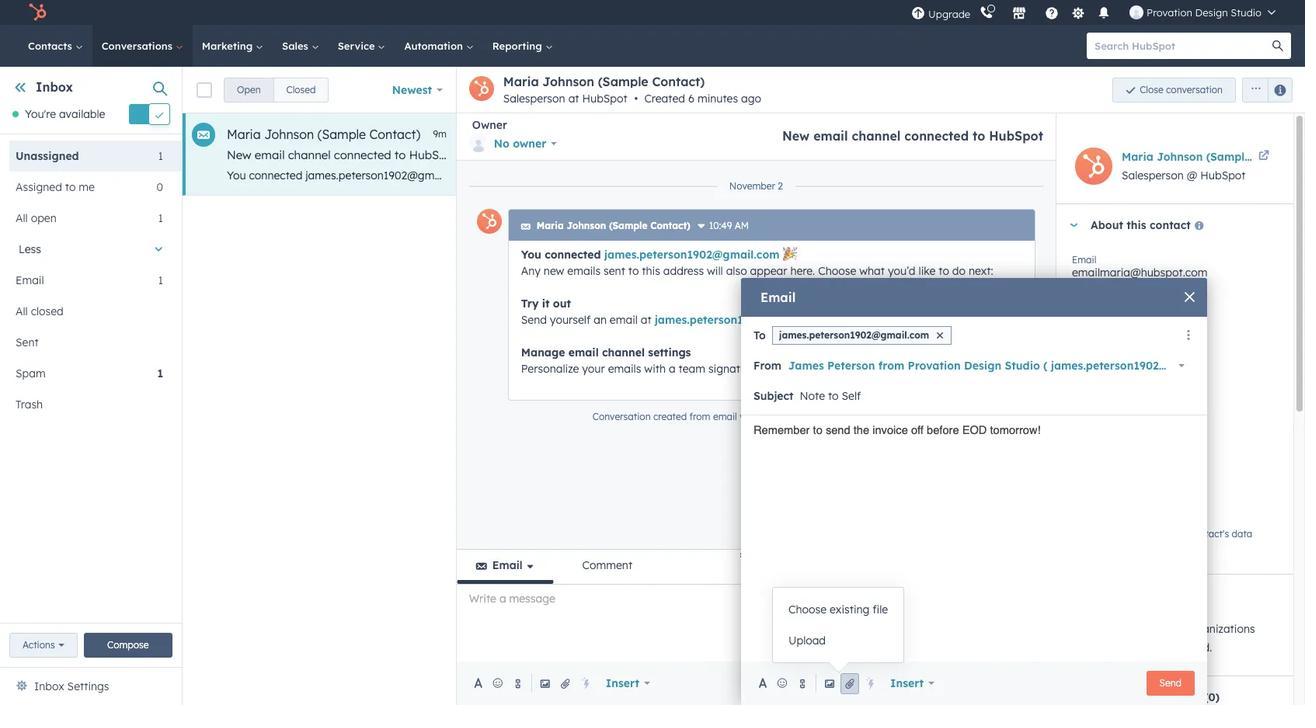 Task type: describe. For each thing, give the bounding box(es) containing it.
james.peterson1902@gmail.com inside 'new email channel connected to hubspot you connected james.peterson1902@gmail.com any new emails sent to this address will also appear here. choose what you'd like to do next:  try it out send yourself an email at <a href = 'mailto:james.p'
[[306, 169, 472, 183]]

9m
[[433, 128, 447, 140]]

here. inside 'new email channel connected to hubspot you connected james.peterson1902@gmail.com any new emails sent to this address will also appear here. choose what you'd like to do next:  try it out send yourself an email at <a href = 'mailto:james.p'
[[744, 169, 769, 183]]

here. inside you connected james.peterson1902@gmail.com 🎉 any new emails sent to this address will also appear here. choose what you'd like to do next:
[[791, 264, 816, 278]]

tomorrow!
[[991, 424, 1041, 437]]

automation link
[[395, 25, 483, 67]]

you inside you connected james.peterson1902@gmail.com 🎉 any new emails sent to this address will also appear here. choose what you'd like to do next:
[[521, 248, 542, 262]]

help button
[[1039, 0, 1066, 25]]

organizations
[[1186, 623, 1256, 637]]

open
[[237, 84, 261, 95]]

1 vertical spatial james.peterson1902@gmail.com link
[[655, 313, 830, 327]]

you're available
[[25, 107, 105, 121]]

choose inside you connected james.peterson1902@gmail.com 🎉 any new emails sent to this address will also appear here. choose what you'd like to do next:
[[819, 264, 857, 278]]

(0)
[[1205, 691, 1220, 705]]

owner for no owner
[[513, 137, 547, 151]]

email button
[[457, 550, 554, 585]]

provation design studio
[[1147, 6, 1262, 19]]

about this contact button
[[1057, 204, 1279, 246]]

like inside you connected james.peterson1902@gmail.com 🎉 any new emails sent to this address will also appear here. choose what you'd like to do next:
[[919, 264, 936, 278]]

number
[[1103, 309, 1137, 320]]

contact's
[[1190, 529, 1230, 540]]

Closed button
[[273, 77, 329, 102]]

salesperson inside maria johnson (sample contact) salesperson at hubspot • created 6 minutes ago
[[504, 92, 566, 106]]

1 vertical spatial settings
[[875, 362, 918, 376]]

group containing open
[[224, 77, 329, 102]]

connected inside you connected james.peterson1902@gmail.com 🎉 any new emails sent to this address will also appear here. choose what you'd like to do next:
[[545, 248, 601, 262]]

james.peterson1902@gmail.com inside popup button
[[1052, 359, 1227, 373]]

1 vertical spatial studio
[[1005, 359, 1041, 373]]

ago
[[742, 92, 762, 106]]

you're available image
[[12, 111, 19, 118]]

november 2
[[730, 180, 784, 192]]

email emailmaria@hubspot.com
[[1073, 254, 1208, 280]]

main content containing maria johnson (sample contact)
[[183, 67, 1306, 706]]

calling icon image
[[980, 6, 994, 20]]

next: inside you connected james.peterson1902@gmail.com 🎉 any new emails sent to this address will also appear here. choose what you'd like to do next:
[[969, 264, 994, 278]]

provation inside provation design studio popup button
[[1147, 6, 1193, 19]]

maria johnson (sample contact) salesperson at hubspot • created 6 minutes ago
[[504, 74, 762, 106]]

about this contact
[[1091, 218, 1192, 232]]

maria johnson (sample contact) inside row
[[227, 127, 421, 142]]

from for email
[[690, 411, 711, 423]]

Open button
[[224, 77, 274, 102]]

contact owner
[[1073, 358, 1137, 369]]

caret image
[[1070, 223, 1079, 227]]

businesses
[[1114, 623, 1169, 637]]

'mailto:james.p
[[1180, 169, 1257, 183]]

conversation
[[593, 411, 651, 423]]

(sample inside maria johnson (sample contact) link
[[1207, 150, 1252, 164]]

send
[[826, 424, 851, 437]]

off
[[912, 424, 924, 437]]

conversations
[[1126, 691, 1202, 705]]

)
[[1230, 359, 1235, 373]]

upload
[[789, 634, 826, 648]]

the inside see the businesses or organizations associated with this record.
[[1095, 623, 1111, 637]]

inbox settings
[[34, 680, 109, 694]]

new for new email channel connected to hubspot you connected james.peterson1902@gmail.com any new emails sent to this address will also appear here. choose what you'd like to do next:  try it out send yourself an email at <a href = 'mailto:james.p
[[227, 148, 252, 162]]

james
[[789, 359, 825, 373]]

🎉
[[783, 248, 797, 262]]

all closed
[[16, 305, 64, 319]]

go to email channel settings link
[[763, 362, 918, 376]]

at inside 'new email channel connected to hubspot you connected james.peterson1902@gmail.com any new emails sent to this address will also appear here. choose what you'd like to do next:  try it out send yourself an email at <a href = 'mailto:james.p'
[[1118, 169, 1129, 183]]

1 for unassigned
[[158, 150, 163, 164]]

other
[[1091, 691, 1122, 705]]

0 horizontal spatial settings
[[649, 346, 691, 360]]

2 vertical spatial james.peterson1902@gmail.com link
[[756, 411, 920, 425]]

contact) inside row
[[370, 127, 421, 142]]

it inside try it out send yourself an email at james.peterson1902@gmail.com
[[542, 297, 550, 311]]

emailmaria@hubspot.com
[[1073, 266, 1208, 280]]

address inside you connected james.peterson1902@gmail.com 🎉 any new emails sent to this address will also appear here. choose what you'd like to do next:
[[664, 264, 704, 278]]

10:49
[[710, 220, 733, 232]]

closed
[[31, 305, 64, 319]]

basis
[[1099, 529, 1122, 540]]

email inside button
[[493, 559, 523, 573]]

hubspot inside 'new email channel connected to hubspot you connected james.peterson1902@gmail.com any new emails sent to this address will also appear here. choose what you'd like to do next:  try it out send yourself an email at <a href = 'mailto:james.p'
[[409, 148, 458, 162]]

james.peterson1902@gmail.com up send
[[756, 411, 906, 423]]

10:49 am
[[710, 220, 749, 232]]

to inside manage email channel settings personalize your emails with a team signature. go to email channel settings
[[781, 362, 792, 376]]

you connected james.peterson1902@gmail.com 🎉 any new emails sent to this address will also appear here. choose what you'd like to do next:
[[521, 248, 994, 278]]

provation design studio button
[[1121, 0, 1286, 25]]

johnson inside row
[[264, 127, 314, 142]]

out inside try it out send yourself an email at james.peterson1902@gmail.com
[[553, 297, 571, 311]]

sent button
[[9, 328, 163, 359]]

owner
[[472, 118, 508, 132]]

unassigned
[[16, 150, 79, 164]]

what inside you connected james.peterson1902@gmail.com 🎉 any new emails sent to this address will also appear here. choose what you'd like to do next:
[[860, 264, 885, 278]]

go
[[763, 362, 778, 376]]

1 insert from the left
[[606, 677, 640, 691]]

trash button
[[9, 390, 163, 421]]

1 vertical spatial salesperson
[[1122, 169, 1185, 183]]

reporting link
[[483, 25, 562, 67]]

do inside 'new email channel connected to hubspot you connected james.peterson1902@gmail.com any new emails sent to this address will also appear here. choose what you'd like to do next:  try it out send yourself an email at <a href = 'mailto:james.p'
[[906, 169, 919, 183]]

<a
[[1132, 169, 1144, 183]]

0 vertical spatial james.peterson1902@gmail.com link
[[605, 248, 780, 262]]

1 for email
[[158, 274, 163, 288]]

close image
[[938, 332, 944, 339]]

team
[[679, 362, 706, 376]]

yourself inside 'new email channel connected to hubspot you connected james.peterson1902@gmail.com any new emails sent to this address will also appear here. choose what you'd like to do next:  try it out send yourself an email at <a href = 'mailto:james.p'
[[1027, 169, 1068, 183]]

=
[[1171, 169, 1177, 183]]

1 vertical spatial maria johnson (sample contact)
[[1122, 150, 1302, 164]]

•
[[635, 92, 638, 106]]

1 for all open
[[158, 212, 163, 226]]

contact
[[1073, 358, 1108, 369]]

to
[[754, 328, 766, 342]]

signature.
[[709, 362, 760, 376]]

closed
[[286, 84, 316, 95]]

at inside try it out send yourself an email at james.peterson1902@gmail.com
[[641, 313, 652, 327]]

6
[[689, 92, 695, 106]]

contacts
[[28, 40, 75, 52]]

inbox for inbox settings
[[34, 680, 64, 694]]

will inside 'new email channel connected to hubspot you connected james.peterson1902@gmail.com any new emails sent to this address will also appear here. choose what you'd like to do next:  try it out send yourself an email at <a href = 'mailto:james.p'
[[661, 169, 677, 183]]

james peterson from provation design studio ( james.peterson1902@gmail.com )
[[789, 359, 1235, 373]]

assigned to me
[[16, 181, 95, 195]]

0 vertical spatial the
[[854, 424, 870, 437]]

an inside try it out send yourself an email at james.peterson1902@gmail.com
[[594, 313, 607, 327]]

existing
[[830, 603, 870, 617]]

close conversation
[[1141, 84, 1224, 95]]

marketing link
[[193, 25, 273, 67]]

johnson inside maria johnson (sample contact) salesperson at hubspot • created 6 minutes ago
[[543, 74, 595, 89]]

james.peterson1902@gmail.com up peterson
[[780, 329, 930, 341]]

spam
[[16, 367, 46, 381]]

invoice
[[873, 424, 909, 437]]

conversation created from email via
[[593, 411, 756, 423]]

actions
[[23, 640, 55, 651]]

see
[[1073, 623, 1092, 637]]

calling icon button
[[974, 2, 1001, 23]]

menu containing provation design studio
[[910, 0, 1287, 25]]

link opens in a new window image
[[909, 414, 918, 423]]

owner for contact owner
[[1110, 358, 1137, 369]]

design inside james peterson from provation design studio ( james.peterson1902@gmail.com ) popup button
[[965, 359, 1002, 373]]

open
[[31, 212, 57, 226]]

email inside try it out send yourself an email at james.peterson1902@gmail.com
[[610, 313, 638, 327]]

with inside see the businesses or organizations associated with this record.
[[1132, 642, 1153, 655]]

subject
[[754, 389, 794, 403]]

choose existing file button
[[773, 595, 904, 626]]

created
[[654, 411, 687, 423]]

record.
[[1178, 642, 1213, 655]]

a
[[669, 362, 676, 376]]

via
[[740, 411, 753, 423]]

upgrade image
[[912, 7, 926, 21]]

settings
[[67, 680, 109, 694]]

for
[[1125, 529, 1137, 540]]

legal basis for processing contact's data
[[1073, 529, 1253, 540]]

conversation
[[1167, 84, 1224, 95]]

Phone number text field
[[1073, 306, 1279, 337]]

all for all open
[[16, 212, 28, 226]]

with inside manage email channel settings personalize your emails with a team signature. go to email channel settings
[[645, 362, 666, 376]]



Task type: vqa. For each thing, say whether or not it's contained in the screenshot.
John Smith image
no



Task type: locate. For each thing, give the bounding box(es) containing it.
no
[[494, 137, 510, 151]]

you inside 'new email channel connected to hubspot you connected james.peterson1902@gmail.com any new emails sent to this address will also appear here. choose what you'd like to do next:  try it out send yourself an email at <a href = 'mailto:james.p'
[[227, 169, 246, 183]]

out
[[979, 169, 995, 183], [553, 297, 571, 311]]

an up the caret icon
[[1071, 169, 1084, 183]]

send inside button
[[1160, 678, 1182, 690]]

all inside "button"
[[16, 305, 28, 319]]

2 vertical spatial at
[[641, 313, 652, 327]]

emails for connected
[[568, 264, 601, 278]]

here. down 🎉
[[791, 264, 816, 278]]

before
[[927, 424, 960, 437]]

contacts link
[[19, 25, 92, 67]]

contact) up 6
[[652, 74, 705, 89]]

email
[[814, 128, 849, 144], [255, 148, 285, 162], [1087, 169, 1115, 183], [610, 313, 638, 327], [569, 346, 599, 360], [796, 362, 826, 376], [714, 411, 738, 423]]

1 horizontal spatial send
[[999, 169, 1024, 183]]

1 vertical spatial any
[[521, 264, 541, 278]]

all open
[[16, 212, 57, 226]]

1 vertical spatial new
[[227, 148, 252, 162]]

1 horizontal spatial salesperson
[[1122, 169, 1185, 183]]

1 horizontal spatial studio
[[1232, 6, 1262, 19]]

1 vertical spatial will
[[707, 264, 724, 278]]

email from maria johnson (sample contact) with subject new email channel connected to hubspot row
[[183, 113, 1257, 196]]

1 horizontal spatial what
[[860, 264, 885, 278]]

(sample up ''mailto:james.p'
[[1207, 150, 1252, 164]]

this inside dropdown button
[[1127, 218, 1147, 232]]

you'd
[[842, 169, 869, 183], [888, 264, 916, 278]]

insert button
[[596, 669, 660, 700], [881, 669, 945, 700]]

0 vertical spatial settings
[[649, 346, 691, 360]]

0 vertical spatial what
[[813, 169, 839, 183]]

0 vertical spatial provation
[[1147, 6, 1193, 19]]

provation inside james peterson from provation design studio ( james.peterson1902@gmail.com ) popup button
[[908, 359, 961, 373]]

will
[[661, 169, 677, 183], [707, 264, 724, 278]]

1 horizontal spatial the
[[1095, 623, 1111, 637]]

emails inside 'new email channel connected to hubspot you connected james.peterson1902@gmail.com any new emails sent to this address will also appear here. choose what you'd like to do next:  try it out send yourself an email at <a href = 'mailto:james.p'
[[521, 169, 554, 183]]

1 group from the left
[[224, 77, 329, 102]]

also
[[680, 169, 701, 183], [727, 264, 748, 278]]

group
[[224, 77, 329, 102], [1237, 77, 1294, 102]]

0 horizontal spatial what
[[813, 169, 839, 183]]

sent down no owner popup button
[[557, 169, 579, 183]]

what inside 'new email channel connected to hubspot you connected james.peterson1902@gmail.com any new emails sent to this address will also appear here. choose what you'd like to do next:  try it out send yourself an email at <a href = 'mailto:james.p'
[[813, 169, 839, 183]]

None text field
[[800, 381, 1186, 412]]

(sample up '•'
[[598, 74, 649, 89]]

channel
[[852, 128, 901, 144], [288, 148, 331, 162], [602, 346, 645, 360], [829, 362, 872, 376]]

conversations
[[102, 40, 176, 52]]

0 horizontal spatial it
[[542, 297, 550, 311]]

0 horizontal spatial with
[[645, 362, 666, 376]]

0 horizontal spatial send
[[521, 313, 547, 327]]

0 vertical spatial send
[[999, 169, 1024, 183]]

design up search hubspot search box
[[1196, 6, 1229, 19]]

1 horizontal spatial you
[[521, 248, 542, 262]]

new
[[497, 169, 518, 183], [544, 264, 565, 278]]

phone
[[1073, 309, 1100, 320]]

0 vertical spatial new
[[783, 128, 810, 144]]

1 vertical spatial do
[[953, 264, 966, 278]]

1 horizontal spatial try
[[950, 169, 966, 183]]

data
[[1233, 529, 1253, 540]]

it up manage
[[542, 297, 550, 311]]

0 vertical spatial new
[[497, 169, 518, 183]]

all left open
[[16, 212, 28, 226]]

1 horizontal spatial from
[[879, 359, 905, 373]]

appear up '10:49'
[[704, 169, 741, 183]]

1 horizontal spatial insert
[[891, 677, 924, 691]]

this inside you connected james.peterson1902@gmail.com 🎉 any new emails sent to this address will also appear here. choose what you'd like to do next:
[[642, 264, 661, 278]]

am
[[735, 220, 749, 232]]

no owner
[[494, 137, 547, 151]]

1 vertical spatial inbox
[[34, 680, 64, 694]]

an inside 'new email channel connected to hubspot you connected james.peterson1902@gmail.com any new emails sent to this address will also appear here. choose what you'd like to do next:  try it out send yourself an email at <a href = 'mailto:james.p'
[[1071, 169, 1084, 183]]

(sample down closed "button"
[[318, 127, 366, 142]]

will inside you connected james.peterson1902@gmail.com 🎉 any new emails sent to this address will also appear here. choose what you'd like to do next:
[[707, 264, 724, 278]]

0 horizontal spatial out
[[553, 297, 571, 311]]

0 horizontal spatial sent
[[557, 169, 579, 183]]

service link
[[329, 25, 395, 67]]

assigned
[[16, 181, 62, 195]]

more info image
[[697, 222, 706, 232]]

phone number
[[1073, 309, 1137, 320]]

conversations link
[[92, 25, 193, 67]]

1 vertical spatial an
[[594, 313, 607, 327]]

1 horizontal spatial insert button
[[881, 669, 945, 700]]

0 horizontal spatial group
[[224, 77, 329, 102]]

2 horizontal spatial emails
[[608, 362, 642, 376]]

1 vertical spatial here.
[[791, 264, 816, 278]]

upgrade
[[929, 7, 971, 20]]

inbox left settings
[[34, 680, 64, 694]]

close conversation button
[[1113, 77, 1237, 102]]

send inside 'new email channel connected to hubspot you connected james.peterson1902@gmail.com any new emails sent to this address will also appear here. choose what you'd like to do next:  try it out send yourself an email at <a href = 'mailto:james.p'
[[999, 169, 1024, 183]]

james.peterson1902@gmail.com link
[[605, 248, 780, 262], [655, 313, 830, 327], [756, 411, 920, 425]]

1 horizontal spatial address
[[664, 264, 704, 278]]

like inside 'new email channel connected to hubspot you connected james.peterson1902@gmail.com any new emails sent to this address will also appear here. choose what you'd like to do next:  try it out send yourself an email at <a href = 'mailto:james.p'
[[872, 169, 889, 183]]

email inside email emailmaria@hubspot.com
[[1073, 254, 1097, 266]]

try inside try it out send yourself an email at james.peterson1902@gmail.com
[[521, 297, 539, 311]]

also inside 'new email channel connected to hubspot you connected james.peterson1902@gmail.com any new emails sent to this address will also appear here. choose what you'd like to do next:  try it out send yourself an email at <a href = 'mailto:james.p'
[[680, 169, 701, 183]]

james.peterson1902@gmail.com inside try it out send yourself an email at james.peterson1902@gmail.com
[[655, 313, 830, 327]]

settings up link opens in a new window icon
[[875, 362, 918, 376]]

inbox for inbox
[[36, 79, 73, 95]]

1 horizontal spatial do
[[953, 264, 966, 278]]

the up associated
[[1095, 623, 1111, 637]]

new inside 'new email channel connected to hubspot you connected james.peterson1902@gmail.com any new emails sent to this address will also appear here. choose what you'd like to do next:  try it out send yourself an email at <a href = 'mailto:james.p'
[[227, 148, 252, 162]]

at
[[569, 92, 580, 106], [1118, 169, 1129, 183], [641, 313, 652, 327]]

james peterson image
[[1130, 5, 1144, 19]]

1
[[158, 150, 163, 164], [158, 212, 163, 226], [158, 274, 163, 288], [157, 367, 163, 381]]

marketplaces image
[[1013, 7, 1027, 21]]

salesperson up no owner
[[504, 92, 566, 106]]

0 vertical spatial you
[[227, 169, 246, 183]]

address up try it out send yourself an email at james.peterson1902@gmail.com on the top of page
[[664, 264, 704, 278]]

james.peterson1902@gmail.com link down "go to email channel settings" link
[[756, 411, 920, 425]]

emails inside manage email channel settings personalize your emails with a team signature. go to email channel settings
[[608, 362, 642, 376]]

sent inside you connected james.peterson1902@gmail.com 🎉 any new emails sent to this address will also appear here. choose what you'd like to do next:
[[604, 264, 626, 278]]

address down '•'
[[617, 169, 658, 183]]

1 horizontal spatial here.
[[791, 264, 816, 278]]

(sample inside email from maria johnson (sample contact) with subject new email channel connected to hubspot row
[[318, 127, 366, 142]]

contact) left '9m'
[[370, 127, 421, 142]]

1 for spam
[[157, 367, 163, 381]]

sales link
[[273, 25, 329, 67]]

james peterson from provation design studio ( james.peterson1902@gmail.com ) button
[[788, 351, 1235, 382]]

1 vertical spatial you
[[521, 248, 542, 262]]

1 horizontal spatial settings
[[875, 362, 918, 376]]

channel for manage email channel settings personalize your emails with a team signature. go to email channel settings
[[602, 346, 645, 360]]

sent inside 'new email channel connected to hubspot you connected james.peterson1902@gmail.com any new emails sent to this address will also appear here. choose what you'd like to do next:  try it out send yourself an email at <a href = 'mailto:james.p'
[[557, 169, 579, 183]]

0 vertical spatial sent
[[557, 169, 579, 183]]

2 vertical spatial choose
[[789, 603, 827, 617]]

0 vertical spatial will
[[661, 169, 677, 183]]

1 horizontal spatial also
[[727, 264, 748, 278]]

1 vertical spatial sent
[[604, 264, 626, 278]]

0 horizontal spatial maria johnson (sample contact)
[[227, 127, 421, 142]]

with left a
[[645, 362, 666, 376]]

0 vertical spatial address
[[617, 169, 658, 183]]

group down sales
[[224, 77, 329, 102]]

also down am
[[727, 264, 748, 278]]

an up your
[[594, 313, 607, 327]]

all for all closed
[[16, 305, 28, 319]]

salesperson @ hubspot
[[1122, 169, 1247, 183]]

new
[[783, 128, 810, 144], [227, 148, 252, 162]]

owner right no
[[513, 137, 547, 151]]

this inside see the businesses or organizations associated with this record.
[[1156, 642, 1175, 655]]

0 vertical spatial like
[[872, 169, 889, 183]]

try up manage
[[521, 297, 539, 311]]

hubspot link
[[19, 3, 58, 22]]

2 insert from the left
[[891, 677, 924, 691]]

do inside you connected james.peterson1902@gmail.com 🎉 any new emails sent to this address will also appear here. choose what you'd like to do next:
[[953, 264, 966, 278]]

0 vertical spatial here.
[[744, 169, 769, 183]]

any
[[475, 169, 494, 183], [521, 264, 541, 278]]

1 vertical spatial from
[[690, 411, 711, 423]]

send button
[[1147, 672, 1196, 697]]

contact)
[[652, 74, 705, 89], [370, 127, 421, 142], [1255, 150, 1302, 164], [651, 220, 691, 232]]

contact) left the more info icon
[[651, 220, 691, 232]]

try inside 'new email channel connected to hubspot you connected james.peterson1902@gmail.com any new emails sent to this address will also appear here. choose what you'd like to do next:  try it out send yourself an email at <a href = 'mailto:james.p'
[[950, 169, 966, 183]]

like
[[872, 169, 889, 183], [919, 264, 936, 278]]

minutes
[[698, 92, 739, 106]]

legal
[[1073, 529, 1097, 540]]

maria inside maria johnson (sample contact) salesperson at hubspot • created 6 minutes ago
[[504, 74, 539, 89]]

james.peterson1902@gmail.com down number
[[1052, 359, 1227, 373]]

channel for new email channel connected to hubspot
[[852, 128, 901, 144]]

1 vertical spatial it
[[542, 297, 550, 311]]

0 vertical spatial an
[[1071, 169, 1084, 183]]

provation right james peterson icon
[[1147, 6, 1193, 19]]

1 all from the top
[[16, 212, 28, 226]]

notifications image
[[1098, 7, 1112, 21]]

provation down close icon
[[908, 359, 961, 373]]

hubspot inside maria johnson (sample contact) salesperson at hubspot • created 6 minutes ago
[[583, 92, 628, 106]]

settings up a
[[649, 346, 691, 360]]

provation
[[1147, 6, 1193, 19], [908, 359, 961, 373]]

0 vertical spatial emails
[[521, 169, 554, 183]]

sales
[[282, 40, 311, 52]]

0 vertical spatial inbox
[[36, 79, 73, 95]]

search button
[[1266, 33, 1292, 59]]

you'd inside you connected james.peterson1902@gmail.com 🎉 any new emails sent to this address will also appear here. choose what you'd like to do next:
[[888, 264, 916, 278]]

compose
[[107, 640, 149, 651]]

0 horizontal spatial will
[[661, 169, 677, 183]]

channel inside 'new email channel connected to hubspot you connected james.peterson1902@gmail.com any new emails sent to this address will also appear here. choose what you'd like to do next:  try it out send yourself an email at <a href = 'mailto:james.p'
[[288, 148, 331, 162]]

it down new email channel connected to hubspot
[[969, 169, 975, 183]]

new email channel connected to hubspot
[[783, 128, 1044, 144]]

manage email channel settings personalize your emails with a team signature. go to email channel settings
[[521, 346, 918, 376]]

Last contacted text field
[[1073, 398, 1279, 423]]

will down created on the top of page
[[661, 169, 677, 183]]

1 horizontal spatial an
[[1071, 169, 1084, 183]]

inbox up "you're available"
[[36, 79, 73, 95]]

james.peterson1902@gmail.com link down the more info icon
[[605, 248, 780, 262]]

settings image
[[1072, 7, 1086, 21]]

0 horizontal spatial also
[[680, 169, 701, 183]]

0 vertical spatial choose
[[772, 169, 810, 183]]

from inside main content
[[690, 411, 711, 423]]

1 vertical spatial like
[[919, 264, 936, 278]]

next: inside 'new email channel connected to hubspot you connected james.peterson1902@gmail.com any new emails sent to this address will also appear here. choose what you'd like to do next:  try it out send yourself an email at <a href = 'mailto:james.p'
[[922, 169, 947, 183]]

newest button
[[382, 74, 453, 105]]

contact) up ''mailto:james.p'
[[1255, 150, 1302, 164]]

0 vertical spatial also
[[680, 169, 701, 183]]

1 vertical spatial at
[[1118, 169, 1129, 183]]

out inside 'new email channel connected to hubspot you connected james.peterson1902@gmail.com any new emails sent to this address will also appear here. choose what you'd like to do next:  try it out send yourself an email at <a href = 'mailto:james.p'
[[979, 169, 995, 183]]

0 horizontal spatial provation
[[908, 359, 961, 373]]

send
[[999, 169, 1024, 183], [521, 313, 547, 327], [1160, 678, 1182, 690]]

2 vertical spatial maria johnson (sample contact)
[[537, 220, 691, 232]]

new email channel connected to hubspot heading
[[783, 128, 1044, 144]]

Search HubSpot search field
[[1088, 33, 1278, 59]]

2 all from the top
[[16, 305, 28, 319]]

emails for email
[[608, 362, 642, 376]]

1 horizontal spatial maria johnson (sample contact)
[[537, 220, 691, 232]]

newest
[[392, 83, 432, 97]]

me
[[79, 181, 95, 195]]

0 horizontal spatial do
[[906, 169, 919, 183]]

0 horizontal spatial salesperson
[[504, 92, 566, 106]]

service
[[338, 40, 378, 52]]

href
[[1147, 169, 1168, 183]]

1 horizontal spatial emails
[[568, 264, 601, 278]]

no owner button
[[469, 132, 557, 155]]

new up 2
[[783, 128, 810, 144]]

salesperson left @
[[1122, 169, 1185, 183]]

0 vertical spatial appear
[[704, 169, 741, 183]]

search image
[[1273, 40, 1284, 51]]

owner inside popup button
[[513, 137, 547, 151]]

channel for new email channel connected to hubspot you connected james.peterson1902@gmail.com any new emails sent to this address will also appear here. choose what you'd like to do next:  try it out send yourself an email at <a href = 'mailto:james.p
[[288, 148, 331, 162]]

owner
[[513, 137, 547, 151], [1110, 358, 1137, 369]]

1 vertical spatial yourself
[[550, 313, 591, 327]]

send inside try it out send yourself an email at james.peterson1902@gmail.com
[[521, 313, 547, 327]]

try down new email channel connected to hubspot
[[950, 169, 966, 183]]

1 horizontal spatial yourself
[[1027, 169, 1068, 183]]

from inside popup button
[[879, 359, 905, 373]]

maria johnson (sample contact)
[[227, 127, 421, 142], [1122, 150, 1302, 164], [537, 220, 691, 232]]

you'd inside 'new email channel connected to hubspot you connected james.peterson1902@gmail.com any new emails sent to this address will also appear here. choose what you'd like to do next:  try it out send yourself an email at <a href = 'mailto:james.p'
[[842, 169, 869, 183]]

also inside you connected james.peterson1902@gmail.com 🎉 any new emails sent to this address will also appear here. choose what you'd like to do next:
[[727, 264, 748, 278]]

group down the "search" image
[[1237, 77, 1294, 102]]

0 vertical spatial out
[[979, 169, 995, 183]]

1 vertical spatial provation
[[908, 359, 961, 373]]

you're
[[25, 107, 56, 121]]

james.peterson1902@gmail.com link up 'to'
[[655, 313, 830, 327]]

with
[[645, 362, 666, 376], [1132, 642, 1153, 655]]

hubspot image
[[28, 3, 47, 22]]

marketplaces button
[[1004, 0, 1036, 25]]

0 vertical spatial try
[[950, 169, 966, 183]]

salesperson
[[504, 92, 566, 106], [1122, 169, 1185, 183]]

0 vertical spatial do
[[906, 169, 919, 183]]

(sample inside maria johnson (sample contact) salesperson at hubspot • created 6 minutes ago
[[598, 74, 649, 89]]

from right peterson
[[879, 359, 905, 373]]

1 vertical spatial address
[[664, 264, 704, 278]]

0 vertical spatial you'd
[[842, 169, 869, 183]]

0 horizontal spatial an
[[594, 313, 607, 327]]

2 insert button from the left
[[881, 669, 945, 700]]

from
[[754, 359, 782, 373]]

1 vertical spatial all
[[16, 305, 28, 319]]

address inside 'new email channel connected to hubspot you connected james.peterson1902@gmail.com any new emails sent to this address will also appear here. choose what you'd like to do next:  try it out send yourself an email at <a href = 'mailto:james.p'
[[617, 169, 658, 183]]

at inside maria johnson (sample contact) salesperson at hubspot • created 6 minutes ago
[[569, 92, 580, 106]]

appear down 🎉
[[751, 264, 788, 278]]

try it out send yourself an email at james.peterson1902@gmail.com
[[521, 297, 830, 327]]

1 vertical spatial you'd
[[888, 264, 916, 278]]

help image
[[1046, 7, 1060, 21]]

studio up search hubspot search box
[[1232, 6, 1262, 19]]

james.peterson1902@gmail.com up 'to'
[[655, 313, 830, 327]]

design left (
[[965, 359, 1002, 373]]

inbox settings link
[[34, 678, 109, 697]]

0 vertical spatial studio
[[1232, 6, 1262, 19]]

new inside you connected james.peterson1902@gmail.com 🎉 any new emails sent to this address will also appear here. choose what you'd like to do next:
[[544, 264, 565, 278]]

menu
[[910, 0, 1287, 25]]

appear inside 'new email channel connected to hubspot you connected james.peterson1902@gmail.com any new emails sent to this address will also appear here. choose what you'd like to do next:  try it out send yourself an email at <a href = 'mailto:james.p'
[[704, 169, 741, 183]]

new for new email channel connected to hubspot
[[783, 128, 810, 144]]

the
[[854, 424, 870, 437], [1095, 623, 1111, 637]]

(sample left the more info icon
[[609, 220, 648, 232]]

james.peterson1902@gmail.com inside you connected james.peterson1902@gmail.com 🎉 any new emails sent to this address will also appear here. choose what you'd like to do next:
[[605, 248, 780, 262]]

sent
[[16, 336, 39, 350]]

choose inside 'new email channel connected to hubspot you connected james.peterson1902@gmail.com any new emails sent to this address will also appear here. choose what you'd like to do next:  try it out send yourself an email at <a href = 'mailto:james.p'
[[772, 169, 810, 183]]

here.
[[744, 169, 769, 183], [791, 264, 816, 278]]

also up the more info icon
[[680, 169, 701, 183]]

1 insert button from the left
[[596, 669, 660, 700]]

(
[[1044, 359, 1048, 373]]

0 vertical spatial design
[[1196, 6, 1229, 19]]

do
[[906, 169, 919, 183], [953, 264, 966, 278]]

2 group from the left
[[1237, 77, 1294, 102]]

yourself
[[1027, 169, 1068, 183], [550, 313, 591, 327]]

it
[[969, 169, 975, 183], [542, 297, 550, 311]]

0 vertical spatial it
[[969, 169, 975, 183]]

new inside 'new email channel connected to hubspot you connected james.peterson1902@gmail.com any new emails sent to this address will also appear here. choose what you'd like to do next:  try it out send yourself an email at <a href = 'mailto:james.p'
[[497, 169, 518, 183]]

1 vertical spatial choose
[[819, 264, 857, 278]]

the right send
[[854, 424, 870, 437]]

any inside you connected james.peterson1902@gmail.com 🎉 any new emails sent to this address will also appear here. choose what you'd like to do next:
[[521, 264, 541, 278]]

1 horizontal spatial like
[[919, 264, 936, 278]]

yourself inside try it out send yourself an email at james.peterson1902@gmail.com
[[550, 313, 591, 327]]

0 horizontal spatial insert
[[606, 677, 640, 691]]

studio left (
[[1005, 359, 1041, 373]]

0 horizontal spatial emails
[[521, 169, 554, 183]]

sent up try it out send yourself an email at james.peterson1902@gmail.com on the top of page
[[604, 264, 626, 278]]

compose button
[[84, 634, 173, 658]]

1 vertical spatial what
[[860, 264, 885, 278]]

sent
[[557, 169, 579, 183], [604, 264, 626, 278]]

peterson
[[828, 359, 876, 373]]

eod
[[963, 424, 988, 437]]

close
[[1141, 84, 1164, 95]]

new email channel connected to hubspot you connected james.peterson1902@gmail.com any new emails sent to this address will also appear here. choose what you'd like to do next:  try it out send yourself an email at <a href = 'mailto:james.p
[[227, 148, 1257, 183]]

1 horizontal spatial at
[[641, 313, 652, 327]]

0 horizontal spatial next:
[[922, 169, 947, 183]]

appear inside you connected james.peterson1902@gmail.com 🎉 any new emails sent to this address will also appear here. choose what you'd like to do next:
[[751, 264, 788, 278]]

james.peterson1902@gmail.com down '9m'
[[306, 169, 472, 183]]

your
[[582, 362, 605, 376]]

contact) inside maria johnson (sample contact) salesperson at hubspot • created 6 minutes ago
[[652, 74, 705, 89]]

2 horizontal spatial maria johnson (sample contact)
[[1122, 150, 1302, 164]]

remember to send the invoice off before eod tomorrow!
[[754, 424, 1041, 437]]

with down businesses
[[1132, 642, 1153, 655]]

design inside provation design studio popup button
[[1196, 6, 1229, 19]]

1 vertical spatial new
[[544, 264, 565, 278]]

james.peterson1902@gmail.com down the more info icon
[[605, 248, 780, 262]]

appear
[[704, 169, 741, 183], [751, 264, 788, 278]]

here. left 2
[[744, 169, 769, 183]]

1 horizontal spatial it
[[969, 169, 975, 183]]

0 horizontal spatial at
[[569, 92, 580, 106]]

main content
[[183, 67, 1306, 706]]

this inside 'new email channel connected to hubspot you connected james.peterson1902@gmail.com any new emails sent to this address will also appear here. choose what you'd like to do next:  try it out send yourself an email at <a href = 'mailto:james.p'
[[596, 169, 614, 183]]

choose inside "choose existing file" button
[[789, 603, 827, 617]]

file
[[873, 603, 889, 617]]

it inside 'new email channel connected to hubspot you connected james.peterson1902@gmail.com any new emails sent to this address will also appear here. choose what you'd like to do next:  try it out send yourself an email at <a href = 'mailto:james.p'
[[969, 169, 975, 183]]

owner right contact
[[1110, 358, 1137, 369]]

emails inside you connected james.peterson1902@gmail.com 🎉 any new emails sent to this address will also appear here. choose what you'd like to do next:
[[568, 264, 601, 278]]

upload button
[[773, 626, 904, 657]]

close image
[[1185, 292, 1196, 302]]

new down open button
[[227, 148, 252, 162]]

link opens in a new window image
[[909, 411, 918, 425]]

0 vertical spatial from
[[879, 359, 905, 373]]

all left closed
[[16, 305, 28, 319]]

what
[[813, 169, 839, 183], [860, 264, 885, 278]]

1 vertical spatial out
[[553, 297, 571, 311]]

will down '10:49'
[[707, 264, 724, 278]]

0 horizontal spatial yourself
[[550, 313, 591, 327]]

any inside 'new email channel connected to hubspot you connected james.peterson1902@gmail.com any new emails sent to this address will also appear here. choose what you'd like to do next:  try it out send yourself an email at <a href = 'mailto:james.p'
[[475, 169, 494, 183]]

2 vertical spatial emails
[[608, 362, 642, 376]]

notifications button
[[1091, 0, 1118, 25]]

maria inside row
[[227, 127, 261, 142]]

from for provation
[[879, 359, 905, 373]]

from right created
[[690, 411, 711, 423]]



